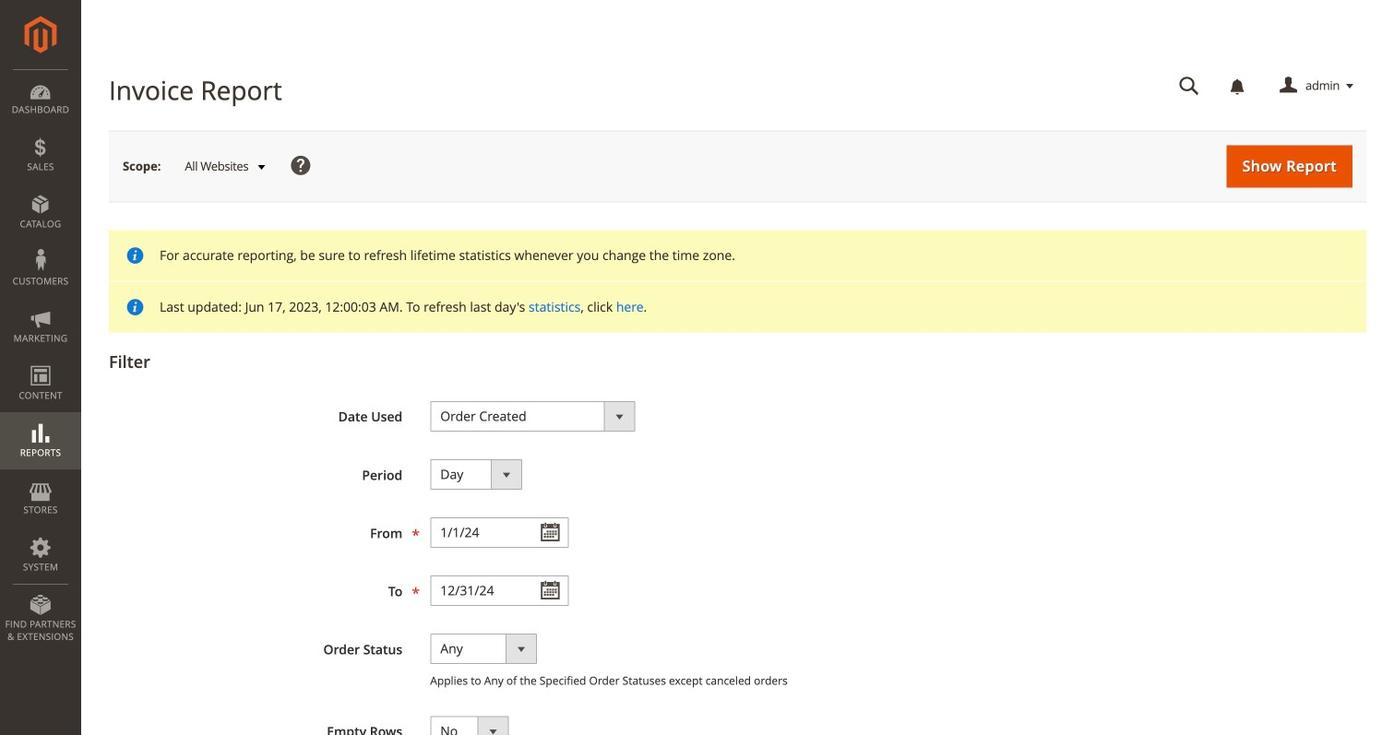 Task type: locate. For each thing, give the bounding box(es) containing it.
None text field
[[1166, 70, 1213, 102], [430, 518, 569, 548], [1166, 70, 1213, 102], [430, 518, 569, 548]]

None text field
[[430, 576, 569, 606]]

menu bar
[[0, 69, 81, 653]]

magento admin panel image
[[24, 16, 57, 54]]



